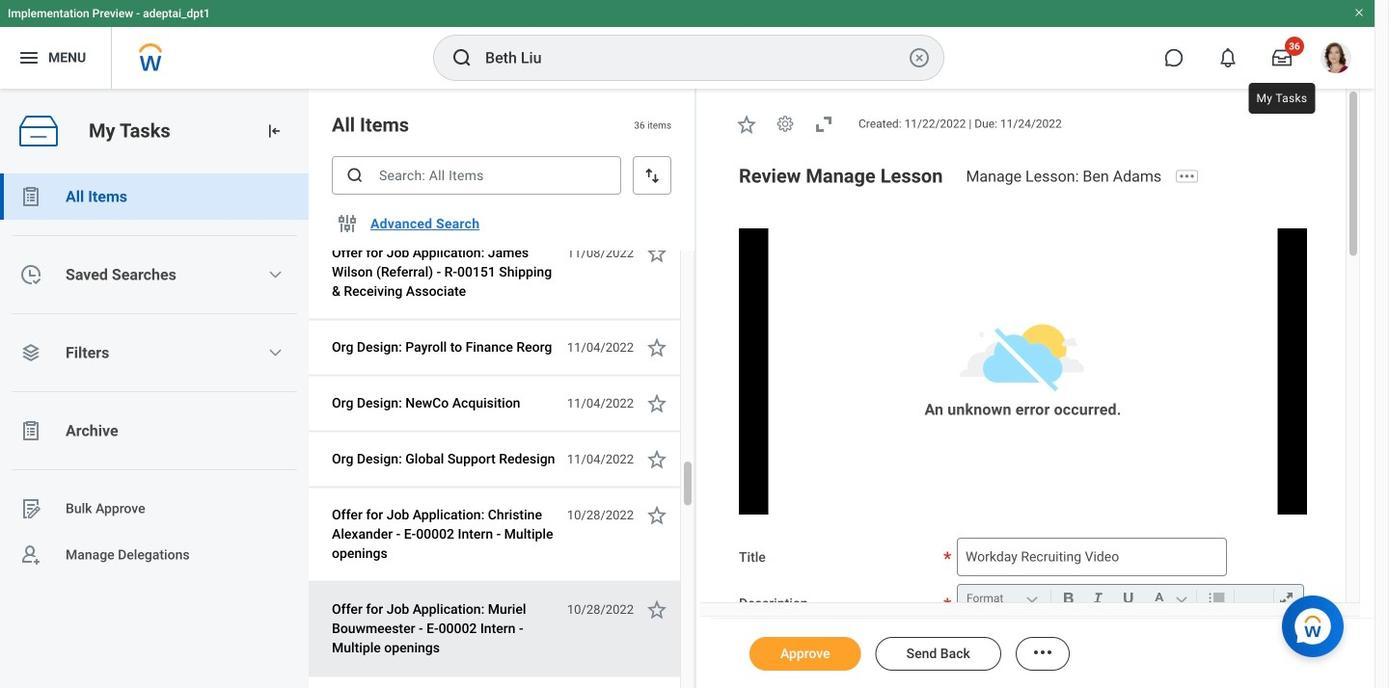 Task type: locate. For each thing, give the bounding box(es) containing it.
banner
[[0, 0, 1375, 89]]

star image
[[645, 242, 669, 265], [645, 392, 669, 415], [645, 448, 669, 471], [645, 504, 669, 527], [645, 599, 669, 622]]

maximize image
[[1274, 587, 1300, 611]]

None text field
[[957, 538, 1227, 577]]

star image
[[735, 113, 758, 136], [645, 336, 669, 359]]

configure image
[[336, 212, 359, 235]]

bulleted list image
[[1204, 587, 1230, 611]]

profile logan mcneil image
[[1321, 42, 1352, 77]]

item list element
[[309, 89, 697, 689]]

chevron down image
[[268, 267, 283, 283]]

search image
[[451, 46, 474, 69]]

sort image
[[643, 166, 662, 185]]

2 star image from the top
[[645, 392, 669, 415]]

related actions image
[[1031, 642, 1054, 665]]

clipboard image
[[19, 185, 42, 208]]

list
[[0, 174, 309, 579]]

Search: All Items text field
[[332, 156, 621, 195]]

group
[[963, 585, 1307, 614]]

bold image
[[1055, 587, 1081, 611]]

x circle image
[[908, 46, 931, 69]]

inbox large image
[[1273, 48, 1292, 68]]

italic image
[[1085, 587, 1111, 611]]

rename image
[[19, 498, 42, 521]]

5 star image from the top
[[645, 599, 669, 622]]

tooltip
[[1245, 79, 1319, 118]]

1 vertical spatial star image
[[645, 336, 669, 359]]

0 vertical spatial star image
[[735, 113, 758, 136]]

notifications large image
[[1219, 48, 1238, 68]]

close environment banner image
[[1354, 7, 1365, 18]]

1 horizontal spatial star image
[[735, 113, 758, 136]]



Task type: vqa. For each thing, say whether or not it's contained in the screenshot.
bottommost chevron up image
no



Task type: describe. For each thing, give the bounding box(es) containing it.
0 horizontal spatial star image
[[645, 336, 669, 359]]

transformation import image
[[264, 122, 284, 141]]

clipboard image
[[19, 420, 42, 443]]

fullscreen image
[[812, 113, 835, 136]]

underline image
[[1115, 587, 1142, 611]]

4 star image from the top
[[645, 504, 669, 527]]

action bar region
[[711, 618, 1375, 689]]

1 star image from the top
[[645, 242, 669, 265]]

user plus image
[[19, 544, 42, 567]]

justify image
[[17, 46, 41, 69]]

3 star image from the top
[[645, 448, 669, 471]]

gear image
[[776, 114, 795, 134]]

manage lesson: ben adams element
[[966, 167, 1173, 186]]

search image
[[345, 166, 365, 185]]

Search Workday  search field
[[485, 37, 904, 79]]

clock check image
[[19, 263, 42, 287]]



